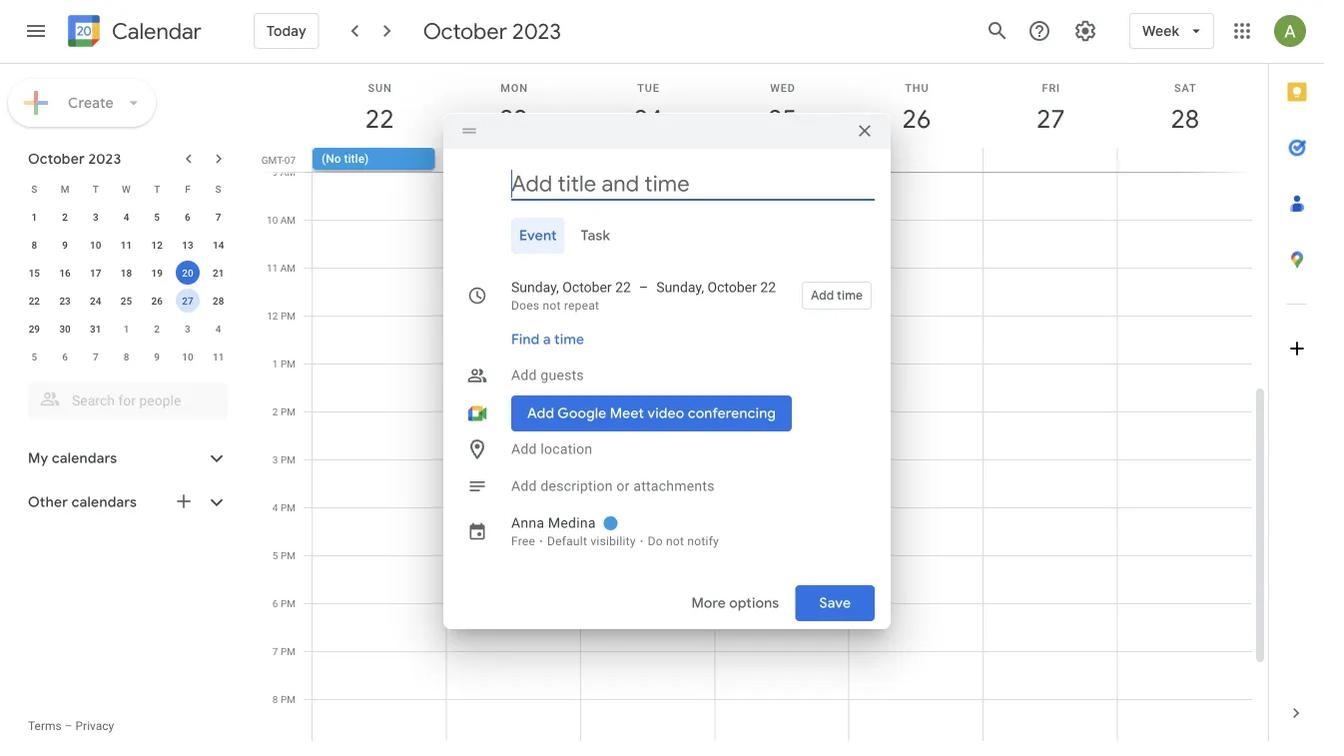 Task type: vqa. For each thing, say whether or not it's contained in the screenshot.


Task type: locate. For each thing, give the bounding box(es) containing it.
1 horizontal spatial 12
[[267, 310, 278, 322]]

november 9 element
[[145, 345, 169, 369]]

1 horizontal spatial 10
[[182, 351, 193, 363]]

pm up 1 pm
[[281, 310, 296, 322]]

11 element
[[114, 233, 138, 257]]

3 up 10 element on the left top
[[93, 211, 98, 223]]

1 vertical spatial time
[[554, 331, 584, 349]]

0 vertical spatial not
[[543, 299, 561, 313]]

23 inside mon 23
[[498, 102, 527, 135]]

do not notify
[[648, 534, 719, 548]]

2 vertical spatial 2
[[273, 405, 278, 417]]

october 2023 up m
[[28, 150, 121, 168]]

tab list
[[1269, 64, 1324, 685], [459, 218, 875, 254]]

10 down november 3 element
[[182, 351, 193, 363]]

1 horizontal spatial 2
[[154, 323, 160, 335]]

1 down 25 element
[[123, 323, 129, 335]]

3 down 2 pm
[[273, 453, 278, 465]]

12 pm
[[267, 310, 296, 322]]

pm for 8 pm
[[281, 693, 296, 705]]

8 pm
[[273, 693, 296, 705]]

23 element
[[53, 289, 77, 313]]

18
[[121, 267, 132, 279]]

12 up 19
[[151, 239, 163, 251]]

1 horizontal spatial 7
[[216, 211, 221, 223]]

26
[[901, 102, 930, 135], [151, 295, 163, 307]]

20, today element
[[176, 261, 200, 285]]

2 vertical spatial 4
[[273, 501, 278, 513]]

calendars for other calendars
[[72, 493, 137, 511]]

s
[[31, 183, 37, 195], [215, 183, 221, 195]]

fri
[[1042, 81, 1061, 94]]

0 horizontal spatial 11
[[121, 239, 132, 251]]

am for 11 am
[[280, 262, 296, 274]]

tue 24
[[633, 81, 661, 135]]

1 horizontal spatial 23
[[498, 102, 527, 135]]

2 horizontal spatial 3
[[273, 453, 278, 465]]

pm down 1 pm
[[281, 405, 296, 417]]

0 vertical spatial calendars
[[52, 449, 117, 467]]

10
[[267, 214, 278, 226], [90, 239, 101, 251], [182, 351, 193, 363]]

– inside sunday, october 22 – sunday, october 22 does not repeat
[[639, 279, 648, 296]]

location
[[541, 441, 593, 457]]

row up 11 element
[[19, 175, 234, 203]]

row group containing 1
[[19, 203, 234, 371]]

grid
[[256, 64, 1268, 742]]

cell down 25 link
[[715, 148, 849, 172]]

0 vertical spatial 23
[[498, 102, 527, 135]]

row up '18' element
[[19, 231, 234, 259]]

3 pm from the top
[[281, 405, 296, 417]]

0 horizontal spatial 12
[[151, 239, 163, 251]]

6 pm
[[273, 597, 296, 609]]

pm up 6 pm
[[281, 549, 296, 561]]

23 up 30 on the left top of page
[[59, 295, 71, 307]]

22 left to element
[[615, 279, 631, 296]]

add guests button
[[503, 358, 875, 393]]

1 horizontal spatial sunday,
[[656, 279, 704, 296]]

28 down 21
[[213, 295, 224, 307]]

pm down 7 pm
[[281, 693, 296, 705]]

9 pm from the top
[[281, 693, 296, 705]]

0 vertical spatial 6
[[185, 211, 190, 223]]

21 element
[[206, 261, 230, 285]]

14
[[213, 239, 224, 251]]

10 element
[[84, 233, 108, 257]]

1 vertical spatial 8
[[123, 351, 129, 363]]

6
[[185, 211, 190, 223], [62, 351, 68, 363], [273, 597, 278, 609]]

1 horizontal spatial 4
[[216, 323, 221, 335]]

None search field
[[0, 375, 248, 418]]

2023 up mon
[[512, 17, 561, 45]]

0 horizontal spatial not
[[543, 299, 561, 313]]

to element
[[639, 278, 648, 298]]

am for 10 am
[[280, 214, 296, 226]]

add inside button
[[811, 288, 834, 303]]

Add title and time text field
[[511, 169, 875, 199]]

22 link
[[357, 96, 403, 142]]

9
[[272, 166, 278, 178], [62, 239, 68, 251], [154, 351, 160, 363]]

1 horizontal spatial 3
[[185, 323, 190, 335]]

visibility
[[591, 534, 636, 548]]

24 down tue
[[633, 102, 661, 135]]

1 vertical spatial october 2023
[[28, 150, 121, 168]]

25 inside wed 25
[[767, 102, 795, 135]]

26 link
[[894, 96, 940, 142]]

0 horizontal spatial 6
[[62, 351, 68, 363]]

11
[[121, 239, 132, 251], [267, 262, 278, 274], [213, 351, 224, 363]]

2 am from the top
[[280, 214, 296, 226]]

0 horizontal spatial –
[[65, 719, 72, 733]]

m
[[61, 183, 69, 195]]

0 vertical spatial 26
[[901, 102, 930, 135]]

28 element
[[206, 289, 230, 313]]

2 down 1 pm
[[273, 405, 278, 417]]

1 down 12 pm
[[273, 358, 278, 370]]

12 inside row group
[[151, 239, 163, 251]]

27 down 20
[[182, 295, 193, 307]]

13 element
[[176, 233, 200, 257]]

25
[[767, 102, 795, 135], [121, 295, 132, 307]]

6 row from the top
[[19, 315, 234, 343]]

calendars up the other calendars
[[52, 449, 117, 467]]

5 pm from the top
[[281, 501, 296, 513]]

am
[[280, 166, 296, 178], [280, 214, 296, 226], [280, 262, 296, 274]]

4 down 3 pm
[[273, 501, 278, 513]]

22 down sun
[[364, 102, 393, 135]]

(no title) row
[[304, 148, 1268, 172]]

1 horizontal spatial 6
[[185, 211, 190, 223]]

12 down 11 am
[[267, 310, 278, 322]]

row containing 8
[[19, 231, 234, 259]]

13
[[182, 239, 193, 251]]

pm up the 8 pm
[[281, 645, 296, 657]]

1 horizontal spatial 1
[[123, 323, 129, 335]]

f
[[185, 183, 190, 195]]

27 link
[[1028, 96, 1074, 142]]

4 inside 'november 4' element
[[216, 323, 221, 335]]

1 vertical spatial 27
[[182, 295, 193, 307]]

7 down 31 element
[[93, 351, 98, 363]]

1 am from the top
[[280, 166, 296, 178]]

calendars inside dropdown button
[[52, 449, 117, 467]]

row group
[[19, 203, 234, 371]]

6 down f on the top left of page
[[185, 211, 190, 223]]

calendars inside 'dropdown button'
[[72, 493, 137, 511]]

6 down 5 pm
[[273, 597, 278, 609]]

1 horizontal spatial s
[[215, 183, 221, 195]]

0 horizontal spatial 25
[[121, 295, 132, 307]]

main drawer image
[[24, 19, 48, 43]]

cell down 26 link
[[849, 148, 983, 172]]

not right do
[[666, 534, 684, 548]]

2 vertical spatial 11
[[213, 351, 224, 363]]

22
[[364, 102, 393, 135], [615, 279, 631, 296], [760, 279, 776, 296], [29, 295, 40, 307]]

pm down 3 pm
[[281, 501, 296, 513]]

wed 25
[[767, 81, 796, 135]]

10 up 17 in the left of the page
[[90, 239, 101, 251]]

4 pm
[[273, 501, 296, 513]]

14 element
[[206, 233, 230, 257]]

fri 27
[[1035, 81, 1064, 135]]

5 up 6 pm
[[273, 549, 278, 561]]

not inside sunday, october 22 – sunday, october 22 does not repeat
[[543, 299, 561, 313]]

0 vertical spatial 9
[[272, 166, 278, 178]]

3 pm
[[273, 453, 296, 465]]

6 inside grid
[[273, 597, 278, 609]]

sunday, right to element
[[656, 279, 704, 296]]

22 left add time
[[760, 279, 776, 296]]

9 left 07
[[272, 166, 278, 178]]

2 horizontal spatial 1
[[273, 358, 278, 370]]

7 up the 8 pm
[[273, 645, 278, 657]]

1 vertical spatial 5
[[31, 351, 37, 363]]

28
[[1170, 102, 1198, 135], [213, 295, 224, 307]]

title)
[[344, 152, 369, 166]]

0 horizontal spatial 4
[[123, 211, 129, 223]]

1 vertical spatial calendars
[[72, 493, 137, 511]]

19
[[151, 267, 163, 279]]

0 vertical spatial 12
[[151, 239, 163, 251]]

11 inside grid
[[267, 262, 278, 274]]

1 vertical spatial 2
[[154, 323, 160, 335]]

sunday, up does
[[511, 279, 559, 296]]

8 down november 1 element at the left top of page
[[123, 351, 129, 363]]

october 2023
[[423, 17, 561, 45], [28, 150, 121, 168]]

0 horizontal spatial 27
[[182, 295, 193, 307]]

9 for 9 am
[[272, 166, 278, 178]]

11 down 10 am
[[267, 262, 278, 274]]

1 vertical spatial 23
[[59, 295, 71, 307]]

7 inside grid
[[273, 645, 278, 657]]

find
[[511, 331, 540, 349]]

12 for 12
[[151, 239, 163, 251]]

mon
[[501, 81, 528, 94]]

0 horizontal spatial 8
[[31, 239, 37, 251]]

1 vertical spatial 4
[[216, 323, 221, 335]]

october right to element
[[708, 279, 757, 296]]

5 inside "element"
[[31, 351, 37, 363]]

1 horizontal spatial 5
[[154, 211, 160, 223]]

1 horizontal spatial 24
[[633, 102, 661, 135]]

11 up 18
[[121, 239, 132, 251]]

11 down 'november 4' element
[[213, 351, 224, 363]]

12 for 12 pm
[[267, 310, 278, 322]]

4 up 11 element
[[123, 211, 129, 223]]

1 horizontal spatial not
[[666, 534, 684, 548]]

calendars down the my calendars dropdown button
[[72, 493, 137, 511]]

2 horizontal spatial 4
[[273, 501, 278, 513]]

1 vertical spatial 26
[[151, 295, 163, 307]]

3 inside grid
[[273, 453, 278, 465]]

7 row from the top
[[19, 343, 234, 371]]

1 vertical spatial 10
[[90, 239, 101, 251]]

0 horizontal spatial 9
[[62, 239, 68, 251]]

october
[[423, 17, 507, 45], [28, 150, 85, 168], [563, 279, 612, 296], [708, 279, 757, 296]]

2023 down create
[[88, 150, 121, 168]]

1 s from the left
[[31, 183, 37, 195]]

pm for 6 pm
[[281, 597, 296, 609]]

4 up november 11 element
[[216, 323, 221, 335]]

time
[[837, 288, 863, 303], [554, 331, 584, 349]]

25 inside row group
[[121, 295, 132, 307]]

1 vertical spatial 12
[[267, 310, 278, 322]]

4
[[123, 211, 129, 223], [216, 323, 221, 335], [273, 501, 278, 513]]

26 inside row
[[151, 295, 163, 307]]

1 cell from the left
[[447, 148, 581, 172]]

4 row from the top
[[19, 259, 234, 287]]

tue
[[637, 81, 660, 94]]

12 element
[[145, 233, 169, 257]]

2 horizontal spatial 7
[[273, 645, 278, 657]]

10 for 10 am
[[267, 214, 278, 226]]

pm
[[281, 310, 296, 322], [281, 358, 296, 370], [281, 405, 296, 417], [281, 453, 296, 465], [281, 501, 296, 513], [281, 549, 296, 561], [281, 597, 296, 609], [281, 645, 296, 657], [281, 693, 296, 705]]

grid containing 22
[[256, 64, 1268, 742]]

1 vertical spatial 24
[[90, 295, 101, 307]]

20
[[182, 267, 193, 279]]

thu
[[905, 81, 929, 94]]

pm for 1 pm
[[281, 358, 296, 370]]

cell down '23' link
[[447, 148, 581, 172]]

31
[[90, 323, 101, 335]]

8
[[31, 239, 37, 251], [123, 351, 129, 363], [273, 693, 278, 705]]

1 pm
[[273, 358, 296, 370]]

pm up 2 pm
[[281, 358, 296, 370]]

0 horizontal spatial sunday,
[[511, 279, 559, 296]]

2 horizontal spatial 8
[[273, 693, 278, 705]]

add location
[[511, 441, 593, 457]]

pm for 2 pm
[[281, 405, 296, 417]]

s right f on the top left of page
[[215, 183, 221, 195]]

0 horizontal spatial 10
[[90, 239, 101, 251]]

row containing 15
[[19, 259, 234, 287]]

23 down mon
[[498, 102, 527, 135]]

cell down the 27 'link'
[[983, 148, 1117, 172]]

2 for "november 2" element
[[154, 323, 160, 335]]

1 horizontal spatial october 2023
[[423, 17, 561, 45]]

1 pm from the top
[[281, 310, 296, 322]]

8 pm from the top
[[281, 645, 296, 657]]

row up 25 element
[[19, 259, 234, 287]]

free
[[511, 534, 535, 548]]

2 row from the top
[[19, 203, 234, 231]]

row containing 1
[[19, 203, 234, 231]]

not
[[543, 299, 561, 313], [666, 534, 684, 548]]

add inside dropdown button
[[511, 367, 537, 383]]

0 horizontal spatial 3
[[93, 211, 98, 223]]

8 up 15 element
[[31, 239, 37, 251]]

7 pm
[[273, 645, 296, 657]]

1 vertical spatial 1
[[123, 323, 129, 335]]

november 4 element
[[206, 317, 230, 341]]

add for add guests
[[511, 367, 537, 383]]

10 for 10 element on the left top
[[90, 239, 101, 251]]

calendars
[[52, 449, 117, 467], [72, 493, 137, 511]]

1 horizontal spatial 2023
[[512, 17, 561, 45]]

2 horizontal spatial 6
[[273, 597, 278, 609]]

9 down "november 2" element
[[154, 351, 160, 363]]

0 vertical spatial 10
[[267, 214, 278, 226]]

not right does
[[543, 299, 561, 313]]

2 horizontal spatial 9
[[272, 166, 278, 178]]

1 vertical spatial 6
[[62, 351, 68, 363]]

27 inside cell
[[182, 295, 193, 307]]

28 down "sat"
[[1170, 102, 1198, 135]]

am down 9 am
[[280, 214, 296, 226]]

3 row from the top
[[19, 231, 234, 259]]

0 horizontal spatial 7
[[93, 351, 98, 363]]

6 pm from the top
[[281, 549, 296, 561]]

row up november 1 element at the left top of page
[[19, 287, 234, 315]]

2 s from the left
[[215, 183, 221, 195]]

26 inside grid
[[901, 102, 930, 135]]

1 for 1 pm
[[273, 358, 278, 370]]

5 down 29 element
[[31, 351, 37, 363]]

t left f on the top left of page
[[154, 183, 160, 195]]

row down w
[[19, 203, 234, 231]]

1 vertical spatial 2023
[[88, 150, 121, 168]]

t
[[93, 183, 99, 195], [154, 183, 160, 195]]

22 up 29
[[29, 295, 40, 307]]

am up 12 pm
[[280, 262, 296, 274]]

1 for november 1 element at the left top of page
[[123, 323, 129, 335]]

1 vertical spatial 3
[[185, 323, 190, 335]]

0 horizontal spatial tab list
[[459, 218, 875, 254]]

pm down 2 pm
[[281, 453, 296, 465]]

25 element
[[114, 289, 138, 313]]

0 vertical spatial 11
[[121, 239, 132, 251]]

row
[[19, 175, 234, 203], [19, 203, 234, 231], [19, 231, 234, 259], [19, 259, 234, 287], [19, 287, 234, 315], [19, 315, 234, 343], [19, 343, 234, 371]]

november 3 element
[[176, 317, 200, 341]]

7 for november 7 element
[[93, 351, 98, 363]]

1 vertical spatial 7
[[93, 351, 98, 363]]

1 up 15 element
[[31, 211, 37, 223]]

1 horizontal spatial –
[[639, 279, 648, 296]]

2 down m
[[62, 211, 68, 223]]

5 row from the top
[[19, 287, 234, 315]]

3 am from the top
[[280, 262, 296, 274]]

november 7 element
[[84, 345, 108, 369]]

23 link
[[491, 96, 537, 142]]

5 cell from the left
[[983, 148, 1117, 172]]

5 up 12 element
[[154, 211, 160, 223]]

3 for november 3 element
[[185, 323, 190, 335]]

9 up '16' element at the left
[[62, 239, 68, 251]]

0 horizontal spatial t
[[93, 183, 99, 195]]

2 vertical spatial 1
[[273, 358, 278, 370]]

cell
[[447, 148, 581, 172], [581, 148, 715, 172], [715, 148, 849, 172], [849, 148, 983, 172], [983, 148, 1117, 172], [1117, 148, 1251, 172]]

am left (no
[[280, 166, 296, 178]]

find a time
[[511, 331, 584, 349]]

0 horizontal spatial 28
[[213, 295, 224, 307]]

4 pm from the top
[[281, 453, 296, 465]]

event button
[[511, 218, 565, 254]]

1 horizontal spatial 8
[[123, 351, 129, 363]]

2 horizontal spatial 11
[[267, 262, 278, 274]]

row down 25 element
[[19, 315, 234, 343]]

9 am
[[272, 166, 296, 178]]

25 down wed
[[767, 102, 795, 135]]

0 horizontal spatial 1
[[31, 211, 37, 223]]

15 element
[[22, 261, 46, 285]]

1 row from the top
[[19, 175, 234, 203]]

27
[[1035, 102, 1064, 135], [182, 295, 193, 307]]

3
[[93, 211, 98, 223], [185, 323, 190, 335], [273, 453, 278, 465]]

1 vertical spatial 11
[[267, 262, 278, 274]]

24 down 17 in the left of the page
[[90, 295, 101, 307]]

26 down 19
[[151, 295, 163, 307]]

25 down 18
[[121, 295, 132, 307]]

add for add description or attachments
[[511, 478, 537, 494]]

1 horizontal spatial t
[[154, 183, 160, 195]]

row containing 22
[[19, 287, 234, 315]]

add description or attachments
[[511, 478, 715, 494]]

november 10 element
[[176, 345, 200, 369]]

s left m
[[31, 183, 37, 195]]

row down november 1 element at the left top of page
[[19, 343, 234, 371]]

cell down 28 'link'
[[1117, 148, 1251, 172]]

pm down 5 pm
[[281, 597, 296, 609]]

7 pm from the top
[[281, 597, 296, 609]]

cell down the 24 link
[[581, 148, 715, 172]]

7 up "14" element
[[216, 211, 221, 223]]

1 horizontal spatial 27
[[1035, 102, 1064, 135]]

0 vertical spatial 24
[[633, 102, 661, 135]]

8 down 7 pm
[[273, 693, 278, 705]]

26 down thu
[[901, 102, 930, 135]]

october 2023 up mon
[[423, 17, 561, 45]]

1
[[31, 211, 37, 223], [123, 323, 129, 335], [273, 358, 278, 370]]

6 down 30 element at top left
[[62, 351, 68, 363]]

5
[[154, 211, 160, 223], [31, 351, 37, 363], [273, 549, 278, 561]]

10 up 11 am
[[267, 214, 278, 226]]

2 for 2 pm
[[273, 405, 278, 417]]

add
[[811, 288, 834, 303], [511, 367, 537, 383], [511, 441, 537, 457], [511, 478, 537, 494]]

0 vertical spatial time
[[837, 288, 863, 303]]

other calendars
[[28, 493, 137, 511]]

2 pm from the top
[[281, 358, 296, 370]]

t left w
[[93, 183, 99, 195]]

1 vertical spatial 28
[[213, 295, 224, 307]]

1 vertical spatial am
[[280, 214, 296, 226]]

3 up the 'november 10' element
[[185, 323, 190, 335]]

5 for november 5 "element"
[[31, 351, 37, 363]]

27 down fri
[[1035, 102, 1064, 135]]

2 up the november 9 element
[[154, 323, 160, 335]]

2 vertical spatial 9
[[154, 351, 160, 363]]

1 horizontal spatial 25
[[767, 102, 795, 135]]

0 horizontal spatial 23
[[59, 295, 71, 307]]

0 vertical spatial am
[[280, 166, 296, 178]]

1 vertical spatial not
[[666, 534, 684, 548]]



Task type: describe. For each thing, give the bounding box(es) containing it.
other calendars button
[[4, 486, 248, 518]]

0 vertical spatial 5
[[154, 211, 160, 223]]

10 am
[[267, 214, 296, 226]]

2 cell from the left
[[581, 148, 715, 172]]

pm for 4 pm
[[281, 501, 296, 513]]

5 pm
[[273, 549, 296, 561]]

my calendars button
[[4, 442, 248, 474]]

add for add location
[[511, 441, 537, 457]]

30
[[59, 323, 71, 335]]

7 for 7 pm
[[273, 645, 278, 657]]

29
[[29, 323, 40, 335]]

25 link
[[759, 96, 805, 142]]

sun 22
[[364, 81, 393, 135]]

23 inside grid
[[59, 295, 71, 307]]

2 sunday, from the left
[[656, 279, 704, 296]]

october 2023 grid
[[19, 175, 234, 371]]

attachments
[[633, 478, 715, 494]]

task button
[[573, 218, 619, 254]]

task
[[581, 227, 611, 245]]

add for add time
[[811, 288, 834, 303]]

november 2 element
[[145, 317, 169, 341]]

calendars for my calendars
[[52, 449, 117, 467]]

0 vertical spatial 1
[[31, 211, 37, 223]]

add time
[[811, 288, 863, 303]]

0 vertical spatial 8
[[31, 239, 37, 251]]

gmt-07
[[261, 154, 296, 166]]

default visibility
[[547, 534, 636, 548]]

gmt-
[[261, 154, 284, 166]]

find a time button
[[503, 322, 592, 358]]

0 vertical spatial october 2023
[[423, 17, 561, 45]]

november 1 element
[[114, 317, 138, 341]]

pm for 5 pm
[[281, 549, 296, 561]]

october up repeat
[[563, 279, 612, 296]]

22 element
[[22, 289, 46, 313]]

11 am
[[267, 262, 296, 274]]

22 inside 'element'
[[29, 295, 40, 307]]

thu 26
[[901, 81, 930, 135]]

or
[[617, 478, 630, 494]]

october up m
[[28, 150, 85, 168]]

17 element
[[84, 261, 108, 285]]

0 vertical spatial 27
[[1035, 102, 1064, 135]]

3 cell from the left
[[715, 148, 849, 172]]

24 inside grid
[[633, 102, 661, 135]]

4 for 'november 4' element
[[216, 323, 221, 335]]

10 for the 'november 10' element
[[182, 351, 193, 363]]

settings menu image
[[1074, 19, 1098, 43]]

1 vertical spatial –
[[65, 719, 72, 733]]

11 for november 11 element
[[213, 351, 224, 363]]

privacy link
[[75, 719, 114, 733]]

9 for the november 9 element
[[154, 351, 160, 363]]

8 for november 8 element
[[123, 351, 129, 363]]

default
[[547, 534, 587, 548]]

tab list containing event
[[459, 218, 875, 254]]

11 for 11 element
[[121, 239, 132, 251]]

add guests
[[511, 367, 584, 383]]

8 for 8 pm
[[273, 693, 278, 705]]

0 horizontal spatial time
[[554, 331, 584, 349]]

w
[[122, 183, 131, 195]]

15
[[29, 267, 40, 279]]

mon 23
[[498, 81, 528, 135]]

repeat
[[564, 299, 599, 313]]

my
[[28, 449, 48, 467]]

16
[[59, 267, 71, 279]]

4 for 4 pm
[[273, 501, 278, 513]]

sun
[[368, 81, 392, 94]]

30 element
[[53, 317, 77, 341]]

november 8 element
[[114, 345, 138, 369]]

row containing 29
[[19, 315, 234, 343]]

3 for 3 pm
[[273, 453, 278, 465]]

today
[[267, 22, 306, 40]]

today button
[[254, 7, 319, 55]]

(no
[[322, 152, 341, 166]]

do
[[648, 534, 663, 548]]

0 vertical spatial 7
[[216, 211, 221, 223]]

october up mon
[[423, 17, 507, 45]]

calendar
[[112, 17, 202, 45]]

anna medina
[[511, 515, 596, 531]]

17
[[90, 267, 101, 279]]

november 6 element
[[53, 345, 77, 369]]

sat 28
[[1170, 81, 1198, 135]]

6 for november 6 element
[[62, 351, 68, 363]]

1 vertical spatial 9
[[62, 239, 68, 251]]

5 for 5 pm
[[273, 549, 278, 561]]

calendar heading
[[108, 17, 202, 45]]

(no title) button
[[313, 148, 435, 170]]

1 sunday, from the left
[[511, 279, 559, 296]]

0 vertical spatial 2023
[[512, 17, 561, 45]]

medina
[[548, 515, 596, 531]]

31 element
[[84, 317, 108, 341]]

16 element
[[53, 261, 77, 285]]

27 element
[[176, 289, 200, 313]]

anna
[[511, 515, 544, 531]]

2 t from the left
[[154, 183, 160, 195]]

wed
[[770, 81, 796, 94]]

a
[[543, 331, 551, 349]]

0 vertical spatial 2
[[62, 211, 68, 223]]

week button
[[1130, 7, 1214, 55]]

create
[[68, 94, 114, 112]]

6 for 6 pm
[[273, 597, 278, 609]]

add other calendars image
[[174, 491, 194, 511]]

pm for 7 pm
[[281, 645, 296, 657]]

pm for 12 pm
[[281, 310, 296, 322]]

privacy
[[75, 719, 114, 733]]

28 link
[[1162, 96, 1208, 142]]

1 horizontal spatial tab list
[[1269, 64, 1324, 685]]

4 cell from the left
[[849, 148, 983, 172]]

event
[[519, 227, 557, 245]]

sunday, october 22 – sunday, october 22 does not repeat
[[511, 279, 776, 313]]

my calendars
[[28, 449, 117, 467]]

notify
[[687, 534, 719, 548]]

0 horizontal spatial october 2023
[[28, 150, 121, 168]]

pm for 3 pm
[[281, 453, 296, 465]]

07
[[284, 154, 296, 166]]

29 element
[[22, 317, 46, 341]]

terms – privacy
[[28, 719, 114, 733]]

Search for people text field
[[40, 382, 216, 418]]

11 for 11 am
[[267, 262, 278, 274]]

6 cell from the left
[[1117, 148, 1251, 172]]

calendar element
[[64, 11, 202, 55]]

does
[[511, 299, 540, 313]]

21
[[213, 267, 224, 279]]

week
[[1143, 22, 1179, 40]]

terms link
[[28, 719, 62, 733]]

0 vertical spatial 3
[[93, 211, 98, 223]]

am for 9 am
[[280, 166, 296, 178]]

add time button
[[802, 282, 872, 310]]

26 element
[[145, 289, 169, 313]]

1 horizontal spatial time
[[837, 288, 863, 303]]

1 t from the left
[[93, 183, 99, 195]]

24 element
[[84, 289, 108, 313]]

description
[[541, 478, 613, 494]]

28 inside october 2023 grid
[[213, 295, 224, 307]]

19 element
[[145, 261, 169, 285]]

november 5 element
[[22, 345, 46, 369]]

20 cell
[[172, 259, 203, 287]]

(no title)
[[322, 152, 369, 166]]

terms
[[28, 719, 62, 733]]

18 element
[[114, 261, 138, 285]]

24 link
[[625, 96, 671, 142]]

guests
[[541, 367, 584, 383]]

27 cell
[[172, 287, 203, 315]]

create button
[[8, 79, 156, 127]]

24 inside row
[[90, 295, 101, 307]]

1 horizontal spatial 28
[[1170, 102, 1198, 135]]

row containing s
[[19, 175, 234, 203]]

row containing 5
[[19, 343, 234, 371]]

other
[[28, 493, 68, 511]]

november 11 element
[[206, 345, 230, 369]]



